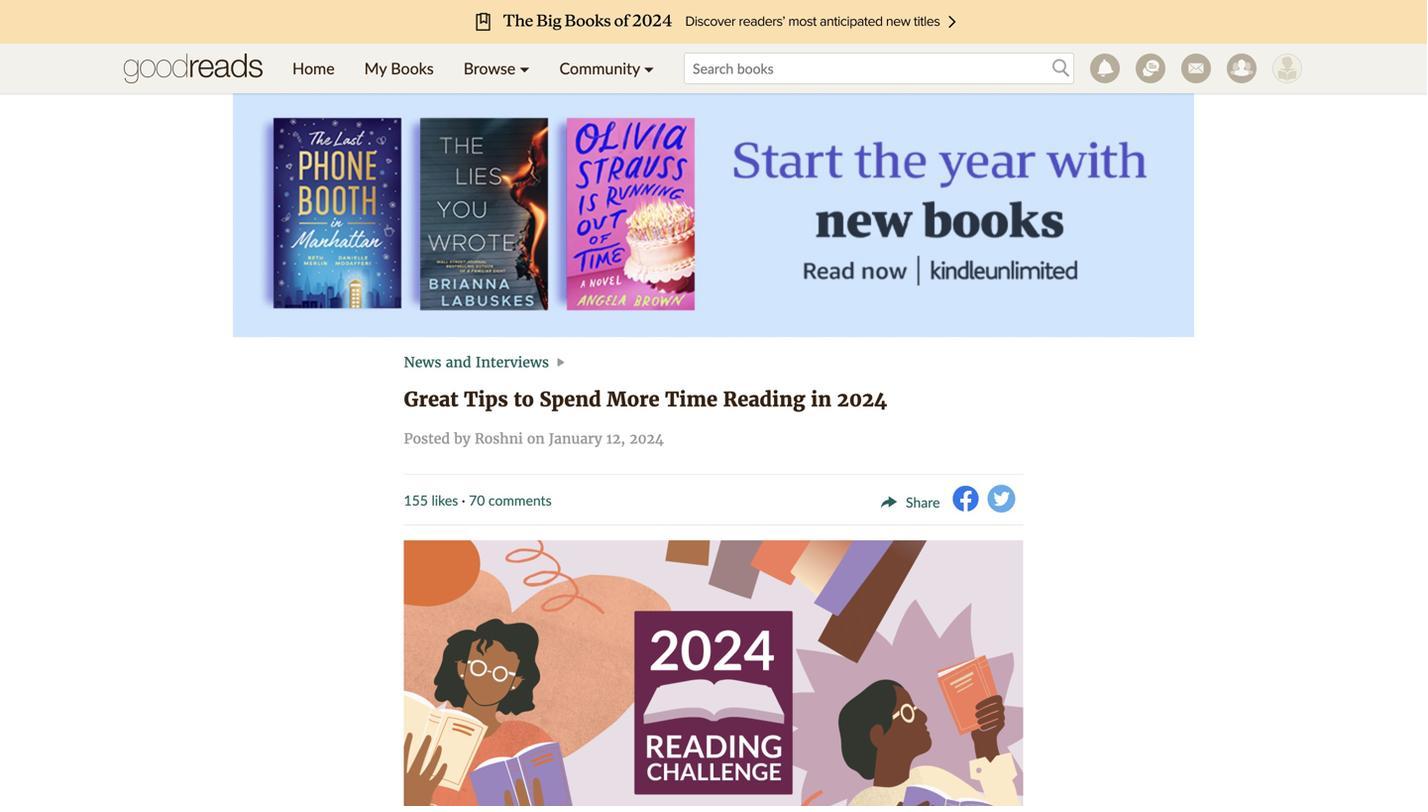 Task type: vqa. For each thing, say whether or not it's contained in the screenshot.
70
yes



Task type: describe. For each thing, give the bounding box(es) containing it.
great tips to spend more time reading in 2024
[[404, 387, 888, 412]]

news and interviews
[[404, 353, 549, 371]]

share button
[[881, 494, 948, 511]]

books
[[391, 58, 434, 78]]

inbox image
[[1182, 54, 1212, 83]]

70
[[469, 492, 485, 509]]

▾ for community ▾
[[644, 58, 654, 78]]

menu containing home
[[278, 44, 669, 93]]

12,
[[607, 430, 626, 448]]

share
[[906, 494, 940, 511]]

my books
[[365, 58, 434, 78]]

155
[[404, 492, 428, 509]]

icon side arrow image
[[554, 356, 567, 371]]

comments
[[489, 492, 552, 509]]

roshni
[[475, 430, 523, 448]]

my
[[365, 58, 387, 78]]

155 likes link
[[404, 492, 458, 509]]

spend
[[540, 387, 602, 412]]

john smith image
[[1273, 54, 1303, 83]]

70 comments link
[[469, 492, 552, 509]]

to
[[514, 387, 534, 412]]

reading
[[723, 387, 806, 412]]

share button
[[881, 485, 948, 517]]

notifications image
[[1091, 54, 1120, 83]]

home
[[292, 58, 335, 78]]

community ▾ button
[[545, 44, 669, 93]]

155 likes · 70 comments
[[404, 492, 552, 509]]

browse
[[464, 58, 516, 78]]

news and interviews link
[[404, 353, 549, 371]]

browse ▾ button
[[449, 44, 545, 93]]

0 horizontal spatial 2024
[[630, 430, 664, 448]]

·
[[462, 492, 466, 509]]



Task type: locate. For each thing, give the bounding box(es) containing it.
community
[[560, 58, 640, 78]]

on
[[527, 430, 545, 448]]

2 ▾ from the left
[[644, 58, 654, 78]]

january
[[549, 430, 603, 448]]

1 vertical spatial 2024
[[630, 430, 664, 448]]

tips
[[464, 387, 508, 412]]

my group discussions image
[[1136, 54, 1166, 83]]

advertisement element
[[233, 89, 1195, 337]]

1 horizontal spatial 2024
[[838, 387, 888, 412]]

home link
[[278, 44, 350, 93]]

1 horizontal spatial ▾
[[644, 58, 654, 78]]

and
[[446, 353, 472, 371]]

time
[[665, 387, 718, 412]]

more
[[607, 387, 660, 412]]

news
[[404, 353, 442, 371]]

2024 right 12,
[[630, 430, 664, 448]]

posted
[[404, 430, 450, 448]]

0 horizontal spatial ▾
[[520, 58, 530, 78]]

1 ▾ from the left
[[520, 58, 530, 78]]

menu
[[278, 44, 669, 93]]

my books link
[[350, 44, 449, 93]]

in
[[811, 387, 832, 412]]

2024 right in
[[838, 387, 888, 412]]

▾ right browse
[[520, 58, 530, 78]]

likes
[[432, 492, 458, 509]]

friend requests image
[[1228, 54, 1257, 83]]

browse ▾
[[464, 58, 530, 78]]

Search books text field
[[684, 53, 1075, 84]]

interviews
[[476, 353, 549, 371]]

posted by roshni on january 12, 2024
[[404, 430, 664, 448]]

Search for books to add to your shelves search field
[[684, 53, 1075, 84]]

great
[[404, 387, 459, 412]]

▾ right the community
[[644, 58, 654, 78]]

▾
[[520, 58, 530, 78], [644, 58, 654, 78]]

by
[[454, 430, 471, 448]]

▾ for browse ▾
[[520, 58, 530, 78]]

0 vertical spatial 2024
[[838, 387, 888, 412]]

community ▾
[[560, 58, 654, 78]]

2024
[[838, 387, 888, 412], [630, 430, 664, 448]]



